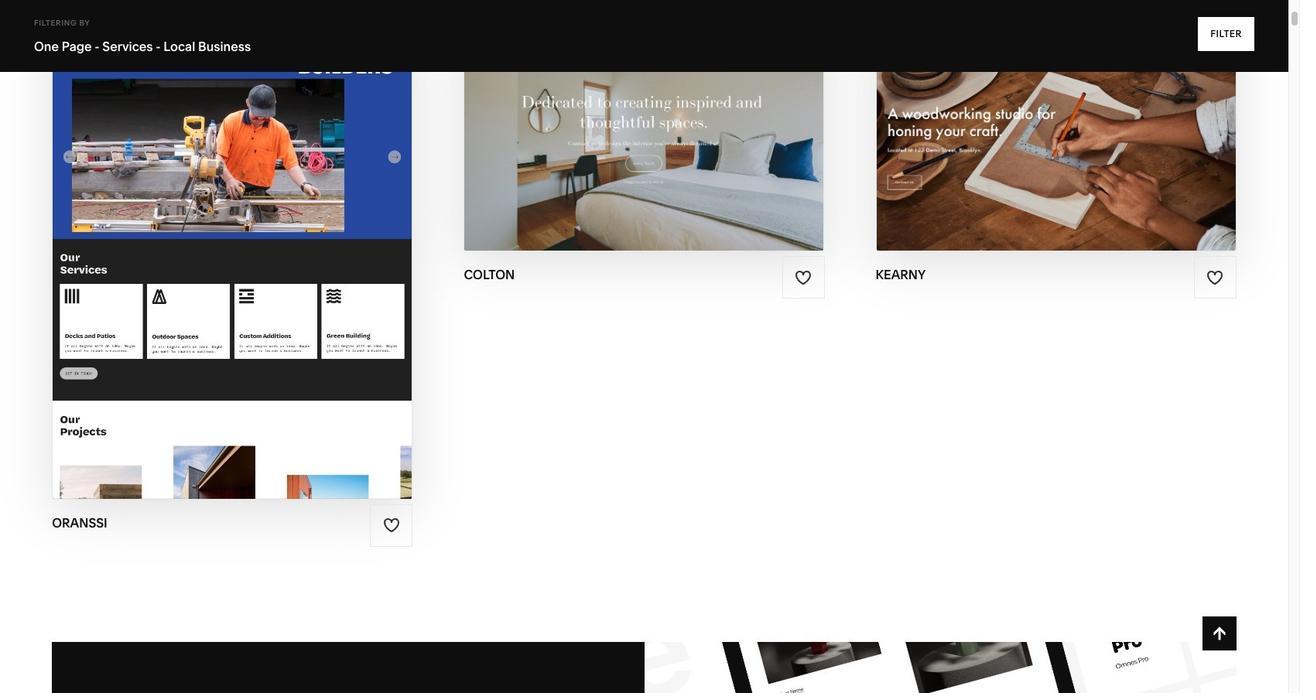 Task type: vqa. For each thing, say whether or not it's contained in the screenshot.
Media
no



Task type: describe. For each thing, give the bounding box(es) containing it.
kearny image
[[877, 20, 1236, 251]]

add oranssi to your favorites list image
[[383, 517, 400, 534]]

back to top image
[[1212, 626, 1229, 643]]

oranssi image
[[53, 20, 412, 499]]

add colton to your favorites list image
[[795, 269, 812, 286]]



Task type: locate. For each thing, give the bounding box(es) containing it.
preview of building your own template image
[[645, 643, 1237, 694]]

colton image
[[465, 20, 824, 251]]



